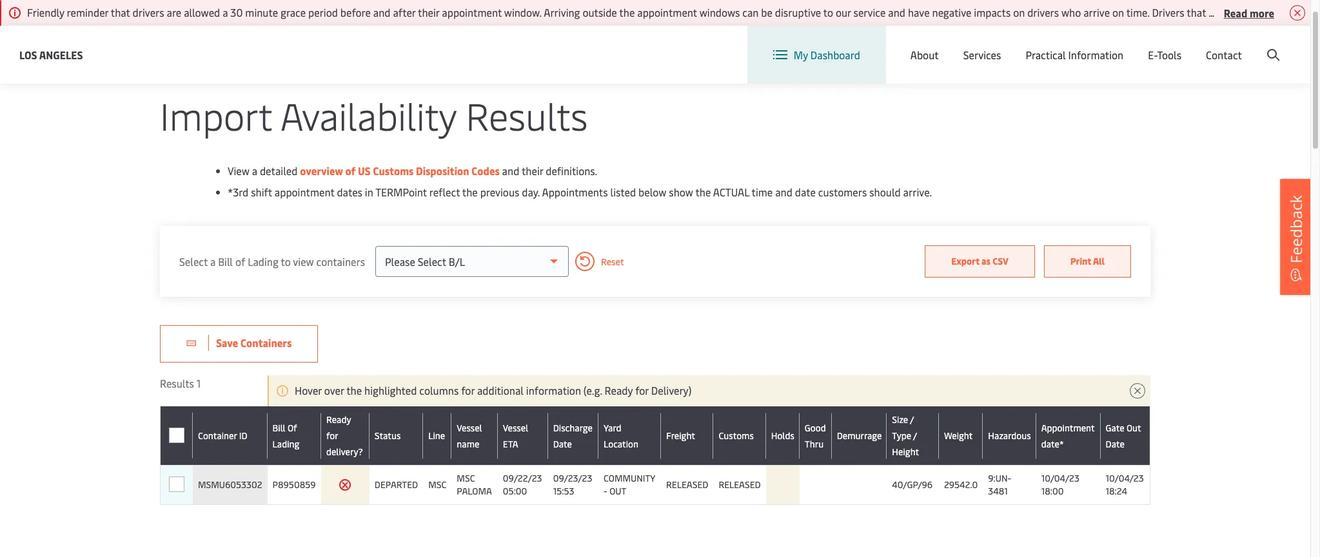 Task type: describe. For each thing, give the bounding box(es) containing it.
contact button
[[1206, 26, 1242, 84]]

arriving
[[544, 5, 580, 19]]

size
[[892, 414, 908, 426]]

reminder
[[67, 5, 108, 19]]

hover
[[295, 384, 322, 398]]

select
[[179, 254, 208, 269]]

about
[[910, 48, 939, 62]]

yard
[[604, 422, 621, 434]]

id
[[239, 430, 247, 442]]

1 on from the left
[[1013, 5, 1025, 19]]

grace
[[281, 5, 306, 19]]

holds
[[771, 430, 794, 442]]

gate
[[1106, 422, 1124, 434]]

2 drivers from the left
[[1027, 5, 1059, 19]]

09/22/23
[[503, 473, 542, 485]]

have
[[908, 5, 930, 19]]

1 horizontal spatial customs
[[719, 430, 754, 442]]

switch location button
[[927, 37, 1020, 52]]

below
[[638, 185, 666, 199]]

container id
[[198, 430, 247, 442]]

impacts
[[974, 5, 1011, 19]]

close alert image
[[1290, 5, 1305, 21]]

global
[[1062, 38, 1091, 52]]

0 vertical spatial ready
[[605, 384, 633, 398]]

bill inside bill of lading
[[273, 422, 285, 434]]

0 vertical spatial lading
[[248, 254, 279, 269]]

1 horizontal spatial to
[[823, 5, 833, 19]]

date inside gate out date
[[1106, 438, 1125, 450]]

paloma
[[457, 486, 492, 498]]

show
[[669, 185, 693, 199]]

18:24
[[1106, 486, 1127, 498]]

type
[[892, 430, 911, 442]]

view a detailed overview of us customs disposition codes and their definitions.
[[228, 164, 597, 178]]

can
[[742, 5, 759, 19]]

hover over the highlighted columns for additional information (e.g. ready for delivery)
[[295, 384, 692, 398]]

0 horizontal spatial their
[[418, 5, 439, 19]]

and up previous
[[502, 164, 519, 178]]

name
[[457, 438, 479, 450]]

e-tools
[[1148, 48, 1181, 62]]

period
[[308, 5, 338, 19]]

friendly
[[27, 5, 64, 19]]

2 horizontal spatial their
[[1274, 5, 1296, 19]]

10/04/23 18:24
[[1106, 473, 1144, 498]]

codes
[[471, 164, 500, 178]]

msc for msc paloma
[[457, 473, 475, 485]]

create
[[1216, 38, 1246, 52]]

global menu
[[1062, 38, 1120, 52]]

save containers button
[[160, 326, 318, 363]]

login
[[1182, 38, 1207, 52]]

line
[[428, 430, 445, 442]]

practical
[[1026, 48, 1066, 62]]

1 drivers from the left
[[133, 5, 164, 19]]

0 vertical spatial of
[[345, 164, 356, 178]]

allowed
[[184, 5, 220, 19]]

ready for delivery?
[[326, 414, 363, 459]]

0 horizontal spatial appointment
[[275, 185, 334, 199]]

all
[[1093, 255, 1105, 268]]

us
[[358, 164, 371, 178]]

1 vertical spatial results
[[160, 377, 194, 391]]

termpoint
[[375, 185, 427, 199]]

information
[[526, 384, 581, 398]]

/ for login
[[1209, 38, 1213, 52]]

disruptive
[[775, 5, 821, 19]]

login / create account link
[[1158, 26, 1286, 64]]

reset button
[[569, 252, 624, 271]]

2 horizontal spatial appointment
[[637, 5, 697, 19]]

and left date
[[775, 185, 793, 199]]

los
[[19, 47, 37, 62]]

time.
[[1126, 5, 1150, 19]]

services
[[963, 48, 1001, 62]]

export as csv button
[[925, 246, 1035, 278]]

*3rd
[[228, 185, 248, 199]]

be
[[761, 5, 772, 19]]

minute
[[245, 5, 278, 19]]

contact
[[1206, 48, 1242, 62]]

additional
[[477, 384, 524, 398]]

2 outside from the left
[[1238, 5, 1272, 19]]

account
[[1248, 38, 1286, 52]]

negative
[[932, 5, 971, 19]]

/ for size
[[910, 414, 914, 426]]

and left have
[[888, 5, 905, 19]]

09/22/23 05:00
[[503, 473, 542, 498]]

columns
[[419, 384, 459, 398]]

2 that from the left
[[1187, 5, 1206, 19]]

container
[[198, 430, 237, 442]]

bill of lading
[[273, 422, 299, 450]]

delivery?
[[326, 446, 363, 459]]

out
[[1127, 422, 1141, 434]]

time
[[752, 185, 773, 199]]

dates
[[337, 185, 362, 199]]

arrive.
[[903, 185, 932, 199]]

over
[[324, 384, 344, 398]]

10/04/23 18:00
[[1041, 473, 1079, 498]]

18:00
[[1041, 486, 1064, 498]]

good thru
[[805, 422, 826, 450]]

print
[[1070, 255, 1091, 268]]



Task type: vqa. For each thing, say whether or not it's contained in the screenshot.
TYRES within apm terminals apapa paves school playground with recycled tyres
no



Task type: locate. For each thing, give the bounding box(es) containing it.
1 released from the left
[[666, 479, 708, 491]]

msmu6053302
[[198, 479, 262, 491]]

services button
[[963, 26, 1001, 84]]

date inside discharge date
[[553, 438, 572, 450]]

actual
[[713, 185, 749, 199]]

0 vertical spatial to
[[823, 5, 833, 19]]

export
[[951, 255, 980, 268]]

1 vertical spatial a
[[252, 164, 257, 178]]

1 vertical spatial to
[[281, 254, 291, 269]]

appointment left windows
[[637, 5, 697, 19]]

community
[[604, 473, 655, 485]]

0 horizontal spatial 10/04/23
[[1041, 473, 1079, 485]]

bill left of
[[273, 422, 285, 434]]

1 vertical spatial bill
[[273, 422, 285, 434]]

save containers
[[216, 336, 292, 350]]

/ inside 'link'
[[1209, 38, 1213, 52]]

read more button
[[1224, 5, 1274, 21]]

as
[[982, 255, 991, 268]]

0 vertical spatial customs
[[373, 164, 414, 178]]

1 vertical spatial lading
[[273, 438, 299, 450]]

login / create account
[[1182, 38, 1286, 52]]

information
[[1068, 48, 1124, 62]]

disposition
[[416, 164, 469, 178]]

a right view
[[252, 164, 257, 178]]

vessel eta
[[503, 422, 528, 450]]

drivers
[[1152, 5, 1184, 19]]

1 horizontal spatial outside
[[1238, 5, 1272, 19]]

e-tools button
[[1148, 26, 1181, 84]]

previous
[[480, 185, 519, 199]]

containers
[[240, 336, 292, 350]]

released
[[666, 479, 708, 491], [719, 479, 761, 491]]

date down discharge at the left
[[553, 438, 572, 450]]

my dashboard button
[[773, 26, 860, 84]]

10/04/23 up 18:24
[[1106, 473, 1144, 485]]

10/04/23 for 18:24
[[1106, 473, 1144, 485]]

/ right login
[[1209, 38, 1213, 52]]

1 horizontal spatial 10/04/23
[[1106, 473, 1144, 485]]

1 horizontal spatial date
[[1106, 438, 1125, 450]]

1 vertical spatial customs
[[719, 430, 754, 442]]

0 horizontal spatial vessel
[[457, 422, 482, 434]]

my
[[794, 48, 808, 62]]

2 released from the left
[[719, 479, 761, 491]]

that right reminder
[[111, 5, 130, 19]]

lading
[[248, 254, 279, 269], [273, 438, 299, 450]]

size / type / height
[[892, 414, 919, 459]]

appointment left window. in the top left of the page
[[442, 5, 502, 19]]

dashboard
[[810, 48, 860, 62]]

0 horizontal spatial for
[[326, 430, 338, 442]]

1 horizontal spatial for
[[461, 384, 475, 398]]

0 horizontal spatial msc
[[428, 479, 446, 491]]

feedback
[[1285, 195, 1307, 263]]

date down gate
[[1106, 438, 1125, 450]]

1 10/04/23 from the left
[[1041, 473, 1079, 485]]

0 horizontal spatial of
[[235, 254, 245, 269]]

0 horizontal spatial customs
[[373, 164, 414, 178]]

not ready image
[[339, 479, 352, 492]]

0 horizontal spatial bill
[[218, 254, 233, 269]]

msc paloma
[[457, 473, 492, 498]]

read more
[[1224, 5, 1274, 20]]

a right select
[[210, 254, 216, 269]]

departed
[[375, 479, 418, 491]]

select a bill of lading to view containers
[[179, 254, 365, 269]]

29542.0
[[944, 479, 978, 491]]

2 on from the left
[[1112, 5, 1124, 19]]

good
[[805, 422, 826, 434]]

40/gp/96
[[892, 479, 933, 491]]

10/04/23 up 18:00
[[1041, 473, 1079, 485]]

out
[[610, 486, 626, 498]]

their right after in the left top of the page
[[418, 5, 439, 19]]

drivers left are
[[133, 5, 164, 19]]

date*
[[1041, 438, 1064, 450]]

to left the our
[[823, 5, 833, 19]]

windows
[[699, 5, 740, 19]]

ready inside ready for delivery?
[[326, 414, 351, 426]]

(e.g.
[[584, 384, 602, 398]]

30
[[230, 5, 243, 19]]

2 vessel from the left
[[503, 422, 528, 434]]

my dashboard
[[794, 48, 860, 62]]

appointment down overview
[[275, 185, 334, 199]]

1 horizontal spatial on
[[1112, 5, 1124, 19]]

1 horizontal spatial bill
[[273, 422, 285, 434]]

ready
[[605, 384, 633, 398], [326, 414, 351, 426]]

0 horizontal spatial outside
[[583, 5, 617, 19]]

1 horizontal spatial of
[[345, 164, 356, 178]]

vessel name
[[457, 422, 482, 450]]

on
[[1013, 5, 1025, 19], [1112, 5, 1124, 19]]

highlighted
[[364, 384, 417, 398]]

0 horizontal spatial date
[[553, 438, 572, 450]]

1 arrive from the left
[[1084, 5, 1110, 19]]

1 vertical spatial /
[[910, 414, 914, 426]]

/ right size
[[910, 414, 914, 426]]

practical information
[[1026, 48, 1124, 62]]

1 vertical spatial of
[[235, 254, 245, 269]]

None checkbox
[[169, 428, 184, 444], [169, 477, 184, 493], [169, 478, 184, 493], [169, 428, 184, 444], [169, 477, 184, 493], [169, 478, 184, 493]]

containers
[[316, 254, 365, 269]]

the
[[619, 5, 635, 19], [462, 185, 478, 199], [695, 185, 711, 199], [346, 384, 362, 398]]

2 date from the left
[[1106, 438, 1125, 450]]

view
[[228, 164, 249, 178]]

location for yard
[[604, 438, 638, 450]]

0 horizontal spatial results
[[160, 377, 194, 391]]

appointments
[[542, 185, 608, 199]]

0 vertical spatial location
[[981, 37, 1020, 52]]

print all
[[1070, 255, 1105, 268]]

to
[[823, 5, 833, 19], [281, 254, 291, 269]]

1 vertical spatial ready
[[326, 414, 351, 426]]

vessel up the "name" on the bottom of page
[[457, 422, 482, 434]]

1 horizontal spatial results
[[466, 90, 588, 141]]

los angeles link
[[19, 47, 83, 63]]

of right select
[[235, 254, 245, 269]]

about button
[[910, 26, 939, 84]]

vessel for name
[[457, 422, 482, 434]]

listed
[[610, 185, 636, 199]]

0 horizontal spatial drivers
[[133, 5, 164, 19]]

that right drivers
[[1187, 5, 1206, 19]]

outside right arriving
[[583, 5, 617, 19]]

their
[[418, 5, 439, 19], [1274, 5, 1296, 19], [522, 164, 543, 178]]

for up delivery?
[[326, 430, 338, 442]]

/ right type
[[913, 430, 917, 442]]

0 horizontal spatial location
[[604, 438, 638, 450]]

customers
[[818, 185, 867, 199]]

reset
[[601, 256, 624, 268]]

before
[[340, 5, 371, 19]]

view
[[293, 254, 314, 269]]

day.
[[522, 185, 540, 199]]

1 horizontal spatial appointment
[[442, 5, 502, 19]]

of left us
[[345, 164, 356, 178]]

print all button
[[1044, 246, 1131, 278]]

1 vessel from the left
[[457, 422, 482, 434]]

1 horizontal spatial their
[[522, 164, 543, 178]]

a left 30
[[223, 5, 228, 19]]

on right impacts
[[1013, 5, 1025, 19]]

09/23/23 15:53
[[553, 473, 592, 498]]

vessel for eta
[[503, 422, 528, 434]]

msc left msc paloma
[[428, 479, 446, 491]]

1 date from the left
[[553, 438, 572, 450]]

1 outside from the left
[[583, 5, 617, 19]]

menu
[[1094, 38, 1120, 52]]

for left delivery)
[[635, 384, 649, 398]]

1 horizontal spatial arrive
[[1209, 5, 1235, 19]]

0 vertical spatial results
[[466, 90, 588, 141]]

a for detailed
[[252, 164, 257, 178]]

None checkbox
[[169, 429, 184, 444]]

csv
[[993, 255, 1009, 268]]

bill right select
[[218, 254, 233, 269]]

for right columns
[[461, 384, 475, 398]]

msc for msc
[[428, 479, 446, 491]]

tools
[[1157, 48, 1181, 62]]

1 horizontal spatial released
[[719, 479, 761, 491]]

2 horizontal spatial a
[[252, 164, 257, 178]]

vessel
[[457, 422, 482, 434], [503, 422, 528, 434]]

lading down of
[[273, 438, 299, 450]]

community - out
[[604, 473, 655, 498]]

0 horizontal spatial to
[[281, 254, 291, 269]]

for inside ready for delivery?
[[326, 430, 338, 442]]

0 horizontal spatial a
[[210, 254, 216, 269]]

ready right (e.g.
[[605, 384, 633, 398]]

10/04/23 for 18:00
[[1041, 473, 1079, 485]]

0 vertical spatial bill
[[218, 254, 233, 269]]

friendly reminder that drivers are allowed a 30 minute grace period before and after their appointment window. arriving outside the appointment windows can be disruptive to our service and have negative impacts on drivers who arrive on time. drivers that arrive outside their appo
[[27, 5, 1320, 19]]

0 horizontal spatial released
[[666, 479, 708, 491]]

in
[[365, 185, 373, 199]]

0 horizontal spatial on
[[1013, 5, 1025, 19]]

1 horizontal spatial msc
[[457, 473, 475, 485]]

2 arrive from the left
[[1209, 5, 1235, 19]]

0 horizontal spatial arrive
[[1084, 5, 1110, 19]]

9:un- 3481
[[988, 473, 1011, 498]]

date
[[795, 185, 816, 199]]

customs up termpoint
[[373, 164, 414, 178]]

1 horizontal spatial ready
[[605, 384, 633, 398]]

1 horizontal spatial that
[[1187, 5, 1206, 19]]

1 horizontal spatial a
[[223, 5, 228, 19]]

freight
[[666, 430, 695, 442]]

2 horizontal spatial for
[[635, 384, 649, 398]]

outside up account
[[1238, 5, 1272, 19]]

lading left view
[[248, 254, 279, 269]]

on left time.
[[1112, 5, 1124, 19]]

1 horizontal spatial vessel
[[503, 422, 528, 434]]

their left appo
[[1274, 5, 1296, 19]]

location for switch
[[981, 37, 1020, 52]]

outside
[[583, 5, 617, 19], [1238, 5, 1272, 19]]

detailed
[[260, 164, 298, 178]]

1 horizontal spatial drivers
[[1027, 5, 1059, 19]]

vessel up eta
[[503, 422, 528, 434]]

2 vertical spatial a
[[210, 254, 216, 269]]

of
[[345, 164, 356, 178], [235, 254, 245, 269]]

ready down over
[[326, 414, 351, 426]]

to left view
[[281, 254, 291, 269]]

0 vertical spatial a
[[223, 5, 228, 19]]

global menu button
[[1033, 25, 1133, 64]]

their up day.
[[522, 164, 543, 178]]

and left after in the left top of the page
[[373, 5, 390, 19]]

eta
[[503, 438, 518, 450]]

2 vertical spatial /
[[913, 430, 917, 442]]

a for bill
[[210, 254, 216, 269]]

location down yard
[[604, 438, 638, 450]]

0 horizontal spatial that
[[111, 5, 130, 19]]

1 horizontal spatial location
[[981, 37, 1020, 52]]

1 vertical spatial location
[[604, 438, 638, 450]]

0 vertical spatial /
[[1209, 38, 1213, 52]]

drivers left who
[[1027, 5, 1059, 19]]

msc up paloma
[[457, 473, 475, 485]]

appointment
[[1041, 422, 1095, 434]]

arrive right who
[[1084, 5, 1110, 19]]

who
[[1061, 5, 1081, 19]]

results
[[466, 90, 588, 141], [160, 377, 194, 391]]

msc inside msc paloma
[[457, 473, 475, 485]]

9:un-
[[988, 473, 1011, 485]]

arrive up login / create account 'link' at the top of the page
[[1209, 5, 1235, 19]]

delivery)
[[651, 384, 692, 398]]

location down impacts
[[981, 37, 1020, 52]]

0 horizontal spatial ready
[[326, 414, 351, 426]]

1 that from the left
[[111, 5, 130, 19]]

2 10/04/23 from the left
[[1106, 473, 1144, 485]]

customs left holds
[[719, 430, 754, 442]]



